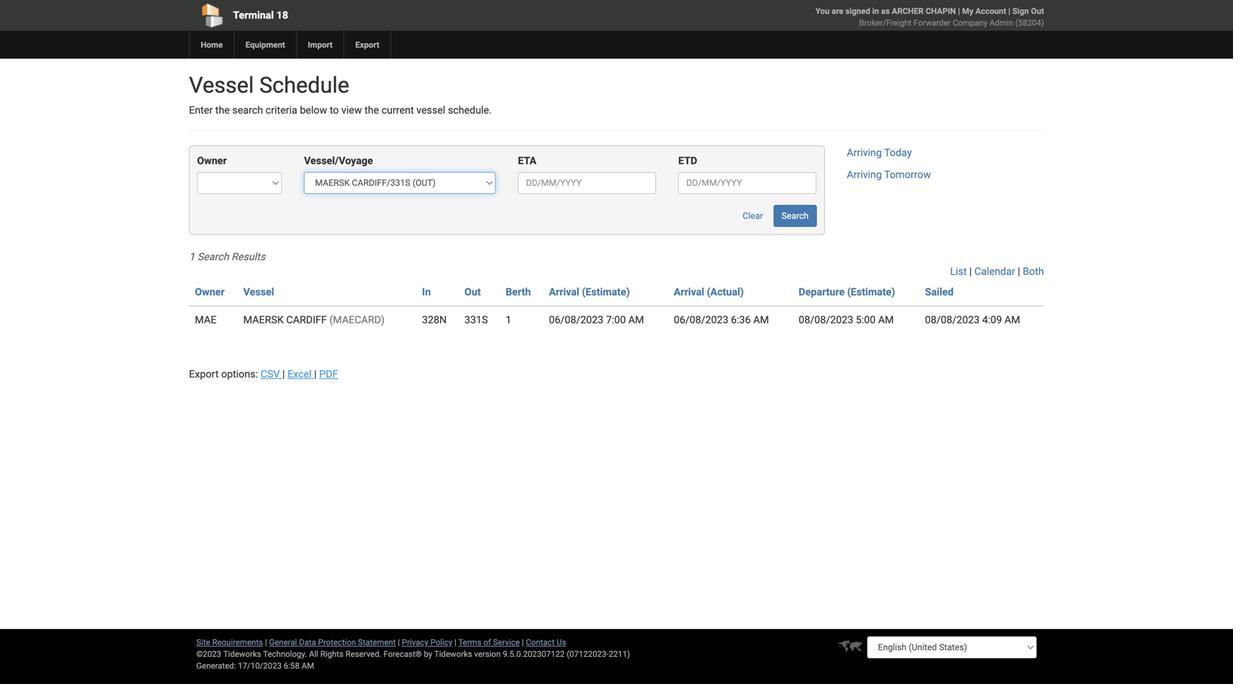 Task type: describe. For each thing, give the bounding box(es) containing it.
out link
[[465, 286, 481, 298]]

331s
[[465, 314, 488, 326]]

reserved.
[[346, 650, 382, 660]]

arriving tomorrow link
[[847, 169, 931, 181]]

company
[[953, 18, 988, 28]]

berth
[[506, 286, 531, 298]]

4:09
[[982, 314, 1002, 326]]

(58204)
[[1016, 18, 1044, 28]]

excel link
[[287, 368, 314, 381]]

1 the from the left
[[215, 104, 230, 116]]

08/08/2023 for 08/08/2023 4:09 am
[[925, 314, 980, 326]]

terminal 18
[[233, 9, 288, 21]]

arriving tomorrow
[[847, 169, 931, 181]]

list
[[950, 266, 967, 278]]

vessel/voyage
[[304, 155, 373, 167]]

results
[[231, 251, 265, 263]]

search inside 1 search results list | calendar | both
[[197, 251, 229, 263]]

schedule
[[259, 72, 349, 98]]

enter
[[189, 104, 213, 116]]

signed
[[846, 6, 870, 16]]

(actual)
[[707, 286, 744, 298]]

today
[[884, 147, 912, 159]]

calendar
[[975, 266, 1015, 278]]

etd
[[678, 155, 697, 167]]

terms of service link
[[458, 638, 520, 648]]

am for 06/08/2023 6:36 am
[[753, 314, 769, 326]]

privacy
[[402, 638, 429, 648]]

am for 08/08/2023 5:00 am
[[878, 314, 894, 326]]

home
[[201, 40, 223, 50]]

clear
[[743, 211, 763, 221]]

maersk cardiff (maecard)
[[243, 314, 385, 326]]

export for export options: csv | excel | pdf
[[189, 368, 219, 381]]

are
[[832, 6, 844, 16]]

| left my
[[958, 6, 960, 16]]

ETA text field
[[518, 172, 656, 194]]

equipment link
[[234, 31, 296, 59]]

mae
[[195, 314, 217, 326]]

criteria
[[266, 104, 297, 116]]

1 for 1 search results list | calendar | both
[[189, 251, 195, 263]]

06/08/2023 7:00 am
[[549, 314, 644, 326]]

excel
[[287, 368, 312, 381]]

arrival for arrival (actual)
[[674, 286, 704, 298]]

1 vertical spatial owner
[[195, 286, 225, 298]]

you are signed in as archer chapin | my account | sign out broker/freight forwarder company admin (58204)
[[816, 6, 1044, 28]]

chapin
[[926, 6, 956, 16]]

arrival (actual)
[[674, 286, 744, 298]]

berth link
[[506, 286, 531, 298]]

sailed
[[925, 286, 954, 298]]

csv
[[261, 368, 280, 381]]

6:58
[[284, 662, 300, 671]]

am inside site requirements | general data protection statement | privacy policy | terms of service | contact us ©2023 tideworks technology. all rights reserved. forecast® by tideworks version 9.5.0.202307122 (07122023-2211) generated: 17/10/2023 6:58 am
[[302, 662, 314, 671]]

all
[[309, 650, 318, 660]]

view
[[341, 104, 362, 116]]

both link
[[1023, 266, 1044, 278]]

| left pdf link
[[314, 368, 317, 381]]

import link
[[296, 31, 344, 59]]

us
[[557, 638, 566, 648]]

terminal 18 link
[[189, 0, 533, 31]]

in
[[872, 6, 879, 16]]

export options: csv | excel | pdf
[[189, 368, 338, 381]]

terminal
[[233, 9, 274, 21]]

version
[[474, 650, 501, 660]]

service
[[493, 638, 520, 648]]

general
[[269, 638, 297, 648]]

am for 06/08/2023 7:00 am
[[629, 314, 644, 326]]

search button
[[774, 205, 817, 227]]

you
[[816, 6, 830, 16]]

generated:
[[196, 662, 236, 671]]

(07122023-
[[567, 650, 609, 660]]

vessel for vessel schedule enter the search criteria below to view the current vessel schedule.
[[189, 72, 254, 98]]

328n
[[422, 314, 447, 326]]

to
[[330, 104, 339, 116]]

rights
[[320, 650, 344, 660]]

contact us link
[[526, 638, 566, 648]]

tideworks
[[434, 650, 472, 660]]

(estimate) for arrival (estimate)
[[582, 286, 630, 298]]

arrival (estimate) link
[[549, 286, 630, 298]]

cardiff
[[286, 314, 327, 326]]

archer
[[892, 6, 924, 16]]

06/08/2023 for 06/08/2023 6:36 am
[[674, 314, 729, 326]]

vessel link
[[243, 286, 274, 298]]

eta
[[518, 155, 537, 167]]

08/08/2023 5:00 am
[[799, 314, 894, 326]]

17/10/2023
[[238, 662, 282, 671]]



Task type: vqa. For each thing, say whether or not it's contained in the screenshot.
T18 North Gate Out IMAGE on the left top of the page
no



Task type: locate. For each thing, give the bounding box(es) containing it.
vessel inside vessel schedule enter the search criteria below to view the current vessel schedule.
[[189, 72, 254, 98]]

7:00
[[606, 314, 626, 326]]

protection
[[318, 638, 356, 648]]

arriving for arriving today
[[847, 147, 882, 159]]

6:36
[[731, 314, 751, 326]]

policy
[[431, 638, 453, 648]]

out up 331s
[[465, 286, 481, 298]]

forecast®
[[384, 650, 422, 660]]

0 vertical spatial search
[[782, 211, 809, 221]]

statement
[[358, 638, 396, 648]]

export down terminal 18 link
[[355, 40, 379, 50]]

0 horizontal spatial 08/08/2023
[[799, 314, 853, 326]]

sign out link
[[1013, 6, 1044, 16]]

(estimate)
[[582, 286, 630, 298], [847, 286, 895, 298]]

my
[[962, 6, 974, 16]]

technology.
[[263, 650, 307, 660]]

arriving up "arriving tomorrow" link
[[847, 147, 882, 159]]

vessel for vessel
[[243, 286, 274, 298]]

1 horizontal spatial search
[[782, 211, 809, 221]]

arriving for arriving tomorrow
[[847, 169, 882, 181]]

1 vertical spatial arriving
[[847, 169, 882, 181]]

2211)
[[609, 650, 630, 660]]

calendar link
[[975, 266, 1015, 278]]

search left results in the left top of the page
[[197, 251, 229, 263]]

0 horizontal spatial (estimate)
[[582, 286, 630, 298]]

2 arrival from the left
[[674, 286, 704, 298]]

arrival left (actual)
[[674, 286, 704, 298]]

0 horizontal spatial export
[[189, 368, 219, 381]]

08/08/2023 down departure at the right of page
[[799, 314, 853, 326]]

06/08/2023 down arrival (estimate) 'link'
[[549, 314, 604, 326]]

| up 9.5.0.202307122
[[522, 638, 524, 648]]

1 vertical spatial search
[[197, 251, 229, 263]]

clear button
[[735, 205, 771, 227]]

1 horizontal spatial 08/08/2023
[[925, 314, 980, 326]]

requirements
[[212, 638, 263, 648]]

(estimate) for departure (estimate)
[[847, 286, 895, 298]]

1 vertical spatial export
[[189, 368, 219, 381]]

1 vertical spatial 1
[[506, 314, 511, 326]]

site requirements | general data protection statement | privacy policy | terms of service | contact us ©2023 tideworks technology. all rights reserved. forecast® by tideworks version 9.5.0.202307122 (07122023-2211) generated: 17/10/2023 6:58 am
[[196, 638, 630, 671]]

contact
[[526, 638, 555, 648]]

1 arrival from the left
[[549, 286, 579, 298]]

privacy policy link
[[402, 638, 453, 648]]

the right enter in the top of the page
[[215, 104, 230, 116]]

0 horizontal spatial the
[[215, 104, 230, 116]]

2 the from the left
[[365, 104, 379, 116]]

sailed link
[[925, 286, 954, 298]]

out
[[1031, 6, 1044, 16], [465, 286, 481, 298]]

the right view
[[365, 104, 379, 116]]

1 08/08/2023 from the left
[[799, 314, 853, 326]]

by
[[424, 650, 432, 660]]

account
[[976, 6, 1006, 16]]

| left the sign
[[1008, 6, 1011, 16]]

as
[[881, 6, 890, 16]]

arrival for arrival (estimate)
[[549, 286, 579, 298]]

am down all
[[302, 662, 314, 671]]

ETD text field
[[678, 172, 817, 194]]

site requirements link
[[196, 638, 263, 648]]

out inside you are signed in as archer chapin | my account | sign out broker/freight forwarder company admin (58204)
[[1031, 6, 1044, 16]]

2 arriving from the top
[[847, 169, 882, 181]]

both
[[1023, 266, 1044, 278]]

| up tideworks
[[455, 638, 457, 648]]

departure (estimate)
[[799, 286, 895, 298]]

06/08/2023 6:36 am
[[674, 314, 769, 326]]

0 horizontal spatial 1
[[189, 251, 195, 263]]

2 (estimate) from the left
[[847, 286, 895, 298]]

am right the 4:09
[[1005, 314, 1020, 326]]

out up (58204)
[[1031, 6, 1044, 16]]

owner down enter in the top of the page
[[197, 155, 227, 167]]

1 horizontal spatial export
[[355, 40, 379, 50]]

1 (estimate) from the left
[[582, 286, 630, 298]]

| right csv
[[282, 368, 285, 381]]

08/08/2023 down sailed
[[925, 314, 980, 326]]

06/08/2023 down arrival (actual) link
[[674, 314, 729, 326]]

broker/freight
[[859, 18, 912, 28]]

1 vertical spatial out
[[465, 286, 481, 298]]

1 horizontal spatial arrival
[[674, 286, 704, 298]]

| up "forecast®"
[[398, 638, 400, 648]]

0 vertical spatial out
[[1031, 6, 1044, 16]]

in link
[[422, 286, 431, 298]]

| left both "link"
[[1018, 266, 1020, 278]]

| left general
[[265, 638, 267, 648]]

2 06/08/2023 from the left
[[674, 314, 729, 326]]

1 inside 1 search results list | calendar | both
[[189, 251, 195, 263]]

my account link
[[962, 6, 1006, 16]]

export for export
[[355, 40, 379, 50]]

1 06/08/2023 from the left
[[549, 314, 604, 326]]

maersk
[[243, 314, 284, 326]]

export left options:
[[189, 368, 219, 381]]

| right list link
[[970, 266, 972, 278]]

arrival (estimate)
[[549, 286, 630, 298]]

in
[[422, 286, 431, 298]]

vessel
[[189, 72, 254, 98], [243, 286, 274, 298]]

1 search results list | calendar | both
[[189, 251, 1044, 278]]

pdf link
[[319, 368, 338, 381]]

export link
[[344, 31, 390, 59]]

1 horizontal spatial out
[[1031, 6, 1044, 16]]

(estimate) up 5:00
[[847, 286, 895, 298]]

08/08/2023 for 08/08/2023 5:00 am
[[799, 314, 853, 326]]

0 horizontal spatial out
[[465, 286, 481, 298]]

owner up mae at top
[[195, 286, 225, 298]]

am
[[629, 314, 644, 326], [753, 314, 769, 326], [878, 314, 894, 326], [1005, 314, 1020, 326], [302, 662, 314, 671]]

1 down berth link
[[506, 314, 511, 326]]

vessel schedule enter the search criteria below to view the current vessel schedule.
[[189, 72, 492, 116]]

search
[[782, 211, 809, 221], [197, 251, 229, 263]]

5:00
[[856, 314, 876, 326]]

2 08/08/2023 from the left
[[925, 314, 980, 326]]

0 vertical spatial arriving
[[847, 147, 882, 159]]

am right 6:36
[[753, 314, 769, 326]]

1 vertical spatial vessel
[[243, 286, 274, 298]]

of
[[484, 638, 491, 648]]

export
[[355, 40, 379, 50], [189, 368, 219, 381]]

1 horizontal spatial (estimate)
[[847, 286, 895, 298]]

pdf
[[319, 368, 338, 381]]

am right 7:00
[[629, 314, 644, 326]]

1 arriving from the top
[[847, 147, 882, 159]]

options:
[[221, 368, 258, 381]]

home link
[[189, 31, 234, 59]]

search right "clear" "button"
[[782, 211, 809, 221]]

0 horizontal spatial search
[[197, 251, 229, 263]]

vessel up maersk
[[243, 286, 274, 298]]

schedule.
[[448, 104, 492, 116]]

site
[[196, 638, 210, 648]]

06/08/2023
[[549, 314, 604, 326], [674, 314, 729, 326]]

below
[[300, 104, 327, 116]]

vessel up enter in the top of the page
[[189, 72, 254, 98]]

sign
[[1013, 6, 1029, 16]]

tomorrow
[[884, 169, 931, 181]]

am right 5:00
[[878, 314, 894, 326]]

9.5.0.202307122
[[503, 650, 565, 660]]

arrival up 06/08/2023 7:00 am
[[549, 286, 579, 298]]

0 vertical spatial export
[[355, 40, 379, 50]]

arrival (actual) link
[[674, 286, 744, 298]]

©2023 tideworks
[[196, 650, 261, 660]]

owner link
[[195, 286, 225, 298]]

1 horizontal spatial the
[[365, 104, 379, 116]]

the
[[215, 104, 230, 116], [365, 104, 379, 116]]

(estimate) up 06/08/2023 7:00 am
[[582, 286, 630, 298]]

arriving today link
[[847, 147, 912, 159]]

0 vertical spatial vessel
[[189, 72, 254, 98]]

arriving today
[[847, 147, 912, 159]]

admin
[[990, 18, 1013, 28]]

search inside button
[[782, 211, 809, 221]]

data
[[299, 638, 316, 648]]

am for 08/08/2023 4:09 am
[[1005, 314, 1020, 326]]

arriving down arriving today "link"
[[847, 169, 882, 181]]

general data protection statement link
[[269, 638, 396, 648]]

1 horizontal spatial 1
[[506, 314, 511, 326]]

1 for 1
[[506, 314, 511, 326]]

arriving
[[847, 147, 882, 159], [847, 169, 882, 181]]

18
[[276, 9, 288, 21]]

0 vertical spatial owner
[[197, 155, 227, 167]]

1
[[189, 251, 195, 263], [506, 314, 511, 326]]

departure (estimate) link
[[799, 286, 895, 298]]

0 horizontal spatial arrival
[[549, 286, 579, 298]]

1 left results in the left top of the page
[[189, 251, 195, 263]]

08/08/2023 4:09 am
[[925, 314, 1020, 326]]

06/08/2023 for 06/08/2023 7:00 am
[[549, 314, 604, 326]]

1 horizontal spatial 06/08/2023
[[674, 314, 729, 326]]

0 horizontal spatial 06/08/2023
[[549, 314, 604, 326]]

0 vertical spatial 1
[[189, 251, 195, 263]]



